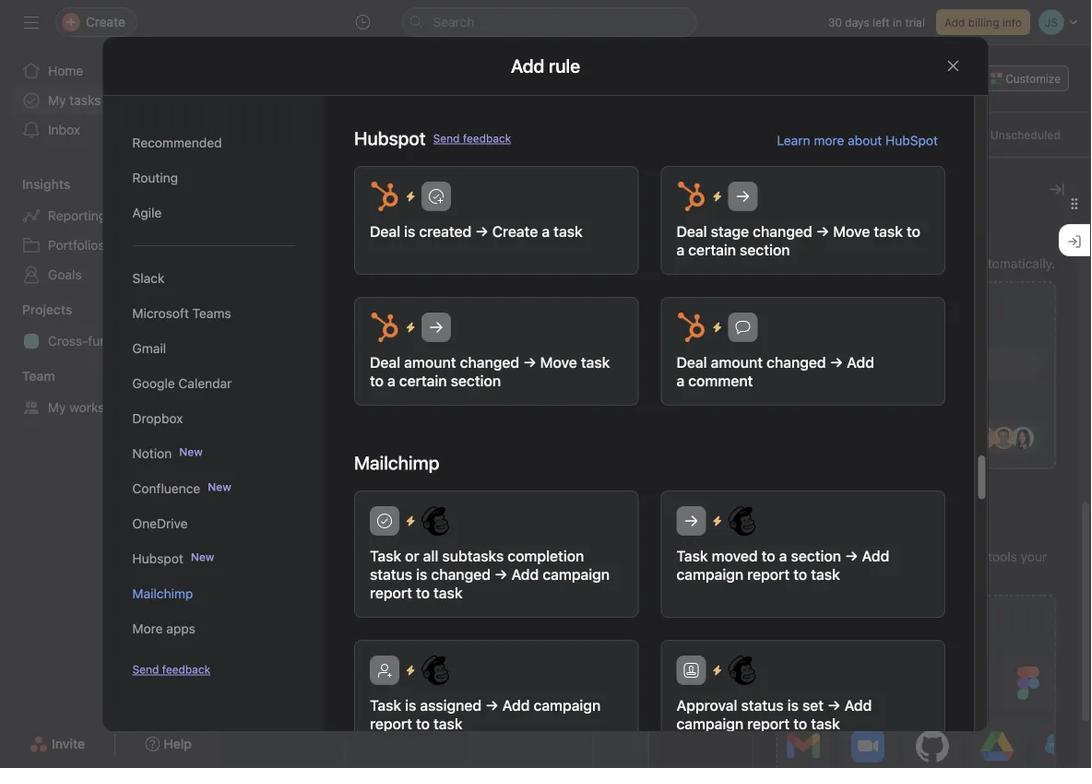 Task type: describe. For each thing, give the bounding box(es) containing it.
→ inside task moved to a section → add campaign report to task
[[845, 547, 858, 565]]

report inside task moved to a section → add campaign report to task
[[747, 566, 789, 583]]

report inside approval status is set → add campaign report to task
[[747, 715, 789, 733]]

new for confluence
[[208, 481, 231, 493]]

team
[[776, 570, 805, 585]]

hubspot image for deal stage changed → move task to a certain section
[[676, 182, 706, 211]]

wed
[[609, 167, 635, 180]]

amount for deal amount changed → add a comment
[[710, 354, 762, 371]]

task is assigned → add campaign report to task
[[369, 697, 600, 733]]

teams element
[[0, 360, 221, 426]]

→ inside deal stage changed → move task to a certain section
[[816, 223, 829, 240]]

learn more about hubspot link
[[777, 133, 938, 148]]

new for hubspot
[[191, 551, 214, 564]]

new for notion
[[179, 445, 203, 458]]

add inside the deal amount changed → add a comment
[[846, 354, 874, 371]]

add inside task or all subtasks completion status is changed → add campaign report to task
[[511, 566, 538, 583]]

routing button
[[132, 160, 295, 196]]

sat
[[982, 167, 1004, 180]]

my workspace link
[[11, 393, 210, 422]]

today
[[388, 128, 419, 141]]

0 vertical spatial project
[[888, 241, 925, 254]]

microsoft teams
[[132, 306, 231, 321]]

list link
[[303, 87, 325, 112]]

moved
[[711, 547, 757, 565]]

all
[[423, 547, 438, 565]]

→ inside approval status is set → add campaign report to task
[[827, 697, 840, 714]]

task or all subtasks completion status is changed → add campaign report to task button
[[354, 491, 638, 618]]

work
[[908, 256, 936, 272]]

priority updated to high
[[803, 357, 949, 372]]

task moved to a section → add campaign report to task
[[676, 547, 889, 583]]

more apps
[[132, 621, 195, 636]]

task for add task button underneath add a rule to get your work done automatically.
[[913, 301, 939, 316]]

add task down 10
[[636, 301, 690, 316]]

add billing info
[[944, 16, 1022, 29]]

task for add task button below list 'link' in the top of the page
[[290, 128, 312, 141]]

mailchimp image for to
[[728, 506, 757, 536]]

add a rule to get your work done automatically.
[[776, 256, 1055, 272]]

add task button up the deal amount changed → add a comment
[[726, 292, 834, 326]]

home
[[48, 63, 83, 78]]

board
[[347, 87, 383, 102]]

hubspot image for deal is created → create a task
[[369, 182, 399, 211]]

a inside deal stage changed → move task to a certain section
[[676, 241, 684, 259]]

microsoft teams button
[[132, 296, 295, 331]]

a comment
[[676, 372, 753, 390]]

slack button
[[132, 261, 295, 296]]

cross-functional project plan link
[[11, 327, 221, 356]]

add task button down the automatically.
[[974, 292, 1084, 326]]

0 horizontal spatial rule
[[813, 256, 836, 272]]

gmail
[[132, 341, 166, 356]]

to inside deal stage changed → move task to a certain section
[[906, 223, 920, 240]]

hubspot
[[885, 133, 938, 148]]

more apps button
[[132, 612, 295, 647]]

deal is created → create a task
[[369, 223, 582, 240]]

next week image
[[470, 127, 485, 142]]

feedback inside hubspot send feedback
[[462, 132, 511, 145]]

changed for deal stage changed → move task to a certain section
[[752, 223, 812, 240]]

subtasks
[[442, 547, 503, 565]]

0 vertical spatial rules
[[776, 229, 813, 246]]

add task down add a rule to get your work done automatically.
[[885, 301, 939, 316]]

billing
[[968, 16, 999, 29]]

1 horizontal spatial the
[[965, 550, 985, 565]]

to task inside task moved to a section → add campaign report to task
[[793, 566, 840, 583]]

campaign inside task is assigned → add campaign report to task
[[533, 697, 600, 714]]

send feedback
[[132, 663, 210, 676]]

reporting link
[[11, 201, 210, 231]]

about
[[847, 133, 882, 148]]

1 vertical spatial the
[[840, 570, 860, 585]]

created
[[419, 223, 471, 240]]

a inside deal amount changed → move task to a certain section
[[387, 372, 395, 390]]

google
[[132, 376, 175, 391]]

to task inside task is assigned → add campaign report to task
[[415, 715, 462, 733]]

recommended
[[132, 135, 222, 150]]

deal for deal is created → create a task
[[369, 223, 400, 240]]

→ inside deal amount changed → move task to a certain section
[[523, 354, 536, 371]]

cross-
[[48, 333, 88, 349]]

goals
[[48, 267, 82, 282]]

deal stage changed → move task to a certain section button
[[660, 166, 945, 275]]

10
[[679, 245, 691, 258]]

recommended button
[[132, 125, 295, 160]]

team button
[[0, 367, 55, 386]]

hubspot send feedback
[[354, 127, 511, 149]]

global element
[[0, 45, 221, 156]]

task for add task button over deal amount changed → move task to a certain section
[[540, 301, 566, 316]]

changed inside task or all subtasks completion status is changed → add campaign report to task
[[431, 566, 490, 583]]

google calendar button
[[132, 366, 295, 401]]

thu 19
[[733, 167, 758, 211]]

close this dialog image
[[946, 59, 961, 73]]

more
[[813, 133, 844, 148]]

projects element
[[0, 293, 221, 360]]

task for task is assigned → add campaign report to task
[[369, 697, 401, 714]]

calendar link
[[405, 87, 460, 112]]

october
[[498, 124, 564, 145]]

calendar inside "button"
[[178, 376, 232, 391]]

approval status is set → add campaign report to task
[[676, 697, 872, 733]]

deal for deal amount changed → move task to a certain section
[[369, 354, 400, 371]]

mailchimp button
[[132, 576, 295, 612]]

is inside task is assigned → add campaign report to task
[[405, 697, 416, 714]]

confluence new
[[132, 481, 231, 496]]

task is assigned → add campaign report to task button
[[354, 640, 638, 749]]

routing
[[132, 170, 178, 185]]

mailchimp image for status
[[728, 656, 757, 685]]

reporting
[[48, 208, 106, 223]]

agile
[[132, 205, 162, 220]]

feedback inside send feedback link
[[162, 663, 210, 676]]

report inside task is assigned → add campaign report to task
[[369, 715, 412, 733]]

thu
[[733, 167, 758, 180]]

is inside task or all subtasks completion status is changed → add campaign report to task
[[416, 566, 427, 583]]

notion new
[[132, 445, 203, 461]]

add task button up deal amount changed → move task to a certain section
[[477, 292, 586, 326]]

→ inside task is assigned → add campaign report to task
[[485, 697, 498, 714]]

amount for deal amount changed → move task to a certain section
[[404, 354, 456, 371]]

changed for deal amount changed → move task to a certain section
[[459, 354, 519, 371]]

integrated
[[809, 550, 870, 565]]

microsoft
[[132, 306, 189, 321]]

campaign inside task or all subtasks completion status is changed → add campaign report to task
[[542, 566, 609, 583]]

workspace
[[69, 400, 134, 415]]

draft
[[858, 241, 885, 254]]

search list box
[[402, 7, 697, 37]]

my for my tasks
[[48, 93, 66, 108]]

deal amount changed → move task to a certain section
[[369, 354, 610, 390]]

add task up the deal amount changed → add a comment
[[761, 301, 814, 316]]

task for add task button below 10
[[664, 301, 690, 316]]

close details image
[[1050, 182, 1064, 197]]

1 horizontal spatial rule
[[929, 303, 956, 320]]

add inside task moved to a section → add campaign report to task
[[862, 547, 889, 565]]

october 2023
[[498, 124, 611, 145]]

is inside button
[[404, 223, 415, 240]]

19
[[733, 189, 752, 211]]

search
[[433, 14, 474, 30]]

invite
[[52, 736, 85, 752]]

add rule
[[511, 55, 580, 77]]

gmail button
[[132, 331, 295, 366]]



Task type: locate. For each thing, give the bounding box(es) containing it.
task for add task button underneath the automatically.
[[1037, 301, 1063, 316]]

new down onedrive button
[[191, 551, 214, 564]]

to task down set
[[793, 715, 840, 733]]

share button
[[905, 65, 967, 91]]

1 vertical spatial certain section
[[399, 372, 501, 390]]

1 vertical spatial move
[[540, 354, 577, 371]]

hubspot image inside deal amount changed → move task to a certain section "button"
[[369, 313, 399, 342]]

add app button
[[768, 595, 1063, 768]]

completion
[[507, 547, 584, 565]]

deal for deal stage changed → move task to a certain section
[[676, 223, 707, 240]]

search button
[[402, 7, 697, 37]]

add billing info button
[[936, 9, 1030, 35]]

1 mailchimp image from the left
[[421, 506, 451, 536]]

a task
[[541, 223, 582, 240]]

certain section inside deal amount changed → move task to a certain section
[[399, 372, 501, 390]]

learn more about hubspot
[[777, 133, 938, 148]]

my for my workspace
[[48, 400, 66, 415]]

add rule
[[898, 303, 956, 320]]

high
[[925, 359, 949, 372]]

0 vertical spatial send feedback link
[[433, 130, 511, 147]]

my down team
[[48, 400, 66, 415]]

hubspot up mon
[[354, 127, 425, 149]]

1 horizontal spatial rules
[[776, 229, 813, 246]]

0 vertical spatial mailchimp
[[354, 452, 439, 474]]

done
[[940, 256, 970, 272]]

1 vertical spatial send
[[132, 663, 159, 676]]

notion
[[132, 446, 172, 461]]

0 horizontal spatial send feedback link
[[132, 661, 210, 678]]

0 vertical spatial status
[[369, 566, 412, 583]]

your inside build integrated workflows with the tools your team uses the most.
[[1021, 550, 1047, 565]]

calendar
[[405, 87, 460, 102], [178, 376, 232, 391]]

changed
[[752, 223, 812, 240], [459, 354, 519, 371], [766, 354, 826, 371], [431, 566, 490, 583]]

amount inside deal amount changed → move task to a certain section
[[404, 354, 456, 371]]

1 horizontal spatial mailchimp image
[[728, 656, 757, 685]]

1 horizontal spatial certain section
[[688, 241, 790, 259]]

0 vertical spatial my
[[48, 93, 66, 108]]

create
[[492, 223, 538, 240]]

0 horizontal spatial mailchimp
[[132, 586, 193, 601]]

1 vertical spatial status
[[741, 697, 783, 714]]

send feedback link up tue
[[433, 130, 511, 147]]

task left or
[[369, 547, 401, 565]]

move inside deal amount changed → move task to a certain section
[[540, 354, 577, 371]]

1 horizontal spatial move
[[833, 223, 870, 240]]

send down more
[[132, 663, 159, 676]]

16
[[360, 189, 380, 211]]

send feedback link down more apps
[[132, 661, 210, 678]]

deal stage changed → move task to a certain section
[[676, 223, 920, 259]]

is left set
[[787, 697, 798, 714]]

projects button
[[0, 301, 72, 319]]

add task button down list 'link' in the top of the page
[[243, 122, 321, 148]]

task inside deal amount changed → move task to a certain section
[[580, 354, 610, 371]]

mailchimp image inside task is assigned → add campaign report to task button
[[421, 656, 451, 685]]

more
[[132, 621, 163, 636]]

1 mailchimp image from the left
[[421, 656, 451, 685]]

dropbox button
[[132, 401, 295, 436]]

0 vertical spatial your
[[878, 256, 904, 272]]

my inside teams element
[[48, 400, 66, 415]]

build
[[776, 550, 805, 565]]

add task button down 10
[[601, 292, 710, 326]]

the down integrated
[[840, 570, 860, 585]]

→
[[475, 223, 488, 240], [816, 223, 829, 240], [523, 354, 536, 371], [829, 354, 843, 371], [845, 547, 858, 565], [494, 566, 507, 583], [485, 697, 498, 714], [827, 697, 840, 714]]

mailchimp image for is
[[421, 656, 451, 685]]

certain section inside deal stage changed → move task to a certain section
[[688, 241, 790, 259]]

send left next week icon
[[433, 132, 459, 145]]

list
[[303, 87, 325, 102]]

0 horizontal spatial mailchimp image
[[421, 506, 451, 536]]

mailchimp image inside task or all subtasks completion status is changed → add campaign report to task 'button'
[[421, 506, 451, 536]]

add task down list 'link' in the top of the page
[[267, 128, 312, 141]]

0 horizontal spatial mailchimp image
[[421, 656, 451, 685]]

deal amount changed → move task to a certain section button
[[354, 297, 638, 406]]

amount
[[404, 354, 456, 371], [710, 354, 762, 371]]

build integrated workflows with the tools your team uses the most.
[[776, 550, 1047, 585]]

projects
[[22, 302, 72, 317]]

1 horizontal spatial send
[[433, 132, 459, 145]]

0 horizontal spatial rules
[[687, 335, 715, 348]]

your right tools
[[1021, 550, 1047, 565]]

apps
[[166, 621, 195, 636]]

1 horizontal spatial status
[[741, 697, 783, 714]]

add
[[944, 16, 965, 29], [267, 128, 287, 141], [776, 256, 799, 272], [388, 301, 412, 316], [512, 301, 536, 316], [636, 301, 661, 316], [761, 301, 785, 316], [885, 301, 909, 316], [1010, 301, 1034, 316], [898, 303, 926, 320], [846, 354, 874, 371], [862, 547, 889, 565], [511, 566, 538, 583], [897, 616, 925, 634], [502, 697, 529, 714], [844, 697, 872, 714]]

0 vertical spatial calendar
[[405, 87, 460, 102]]

project inside "cross-functional project plan" link
[[151, 333, 192, 349]]

1 vertical spatial send feedback link
[[132, 661, 210, 678]]

confluence
[[132, 481, 200, 496]]

0 vertical spatial send
[[433, 132, 459, 145]]

→ inside the deal amount changed → add a comment
[[829, 354, 843, 371]]

1 my from the top
[[48, 93, 66, 108]]

2 my from the top
[[48, 400, 66, 415]]

add inside task is assigned → add campaign report to task
[[502, 697, 529, 714]]

2 mailchimp image from the left
[[728, 506, 757, 536]]

previous week image
[[440, 127, 455, 142]]

to inside task moved to a section → add campaign report to task
[[761, 547, 775, 565]]

0 vertical spatial feedback
[[462, 132, 511, 145]]

to task down assigned at left bottom
[[415, 715, 462, 733]]

task for add task button underneath created
[[416, 301, 442, 316]]

1 horizontal spatial amount
[[710, 354, 762, 371]]

to task down the all
[[415, 584, 462, 602]]

mailchimp image up moved
[[728, 506, 757, 536]]

fri
[[857, 167, 875, 180]]

0 horizontal spatial the
[[840, 570, 860, 585]]

deal amount changed → add a comment button
[[660, 297, 945, 406]]

my tasks link
[[11, 86, 210, 115]]

task left assigned at left bottom
[[369, 697, 401, 714]]

to task
[[793, 566, 840, 583], [415, 584, 462, 602], [415, 715, 462, 733], [793, 715, 840, 733]]

certain section for stage
[[688, 241, 790, 259]]

calendar down gmail button
[[178, 376, 232, 391]]

0 horizontal spatial hubspot
[[132, 551, 183, 566]]

your down the draft project brief
[[878, 256, 904, 272]]

set
[[802, 697, 823, 714]]

amount inside the deal amount changed → add a comment
[[710, 354, 762, 371]]

add task button down created
[[353, 292, 462, 326]]

to task down section
[[793, 566, 840, 583]]

to task inside approval status is set → add campaign report to task
[[793, 715, 840, 733]]

0 horizontal spatial feedback
[[162, 663, 210, 676]]

slack
[[132, 271, 165, 286]]

hubspot image inside deal is created → create a task button
[[369, 182, 399, 211]]

deal inside deal amount changed → move task to a certain section
[[369, 354, 400, 371]]

task moved to a section → add campaign report to task button
[[660, 491, 945, 618]]

1 vertical spatial feedback
[[162, 663, 210, 676]]

to task inside task or all subtasks completion status is changed → add campaign report to task
[[415, 584, 462, 602]]

hubspot image
[[369, 182, 399, 211], [676, 182, 706, 211], [369, 313, 399, 342]]

customize
[[1006, 72, 1061, 85]]

status left set
[[741, 697, 783, 714]]

1 horizontal spatial mailchimp
[[354, 452, 439, 474]]

1 horizontal spatial project
[[888, 241, 925, 254]]

project up add a rule to get your work done automatically.
[[888, 241, 925, 254]]

certain section
[[688, 241, 790, 259], [399, 372, 501, 390]]

1 vertical spatial your
[[1021, 550, 1047, 565]]

send inside hubspot send feedback
[[433, 132, 459, 145]]

0 horizontal spatial your
[[878, 256, 904, 272]]

hubspot image
[[676, 313, 706, 342]]

task inside task or all subtasks completion status is changed → add campaign report to task
[[369, 547, 401, 565]]

changed inside deal stage changed → move task to a certain section
[[752, 223, 812, 240]]

mailchimp image inside task moved to a section → add campaign report to task button
[[728, 506, 757, 536]]

onedrive
[[132, 516, 188, 531]]

1 vertical spatial calendar
[[178, 376, 232, 391]]

move inside deal stage changed → move task to a certain section
[[833, 223, 870, 240]]

0 vertical spatial hubspot
[[354, 127, 425, 149]]

teams
[[192, 306, 231, 321]]

rule left get
[[813, 256, 836, 272]]

task inside task is assigned → add campaign report to task
[[369, 697, 401, 714]]

task for task or all subtasks completion status is changed → add campaign report to task
[[369, 547, 401, 565]]

feedback down the apps
[[162, 663, 210, 676]]

new inside confluence new
[[208, 481, 231, 493]]

0 horizontal spatial calendar
[[178, 376, 232, 391]]

0 horizontal spatial status
[[369, 566, 412, 583]]

0 horizontal spatial amount
[[404, 354, 456, 371]]

0 vertical spatial the
[[965, 550, 985, 565]]

in
[[893, 16, 902, 29]]

1 horizontal spatial feedback
[[462, 132, 511, 145]]

project down microsoft teams
[[151, 333, 192, 349]]

mailchimp
[[354, 452, 439, 474], [132, 586, 193, 601]]

to inside deal amount changed → move task to a certain section
[[369, 372, 383, 390]]

1 vertical spatial hubspot
[[132, 551, 183, 566]]

with
[[937, 550, 962, 565]]

info
[[1002, 16, 1022, 29]]

tue
[[485, 167, 507, 180]]

tools
[[988, 550, 1017, 565]]

new inside hubspot new
[[191, 551, 214, 564]]

0 vertical spatial move
[[833, 223, 870, 240]]

deal for deal amount changed → add a comment
[[676, 354, 707, 371]]

task inside task moved to a section → add campaign report to task
[[676, 547, 708, 565]]

updated
[[849, 357, 899, 372]]

1 horizontal spatial calendar
[[405, 87, 460, 102]]

left
[[873, 16, 890, 29]]

mailchimp image for all
[[421, 506, 451, 536]]

0 vertical spatial certain section
[[688, 241, 790, 259]]

move for deal amount changed → move task to a certain section
[[540, 354, 577, 371]]

section
[[791, 547, 841, 565]]

→ inside deal is created → create a task button
[[475, 223, 488, 240]]

→ inside task or all subtasks completion status is changed → add campaign report to task
[[494, 566, 507, 583]]

onedrive button
[[132, 506, 295, 541]]

share
[[929, 72, 959, 85]]

add app
[[897, 616, 956, 634]]

to
[[906, 223, 920, 240], [839, 256, 851, 272], [902, 357, 914, 372], [369, 372, 383, 390], [761, 547, 775, 565]]

status down or
[[369, 566, 412, 583]]

status inside task or all subtasks completion status is changed → add campaign report to task
[[369, 566, 412, 583]]

mailchimp image up assigned at left bottom
[[421, 656, 451, 685]]

add task up deal amount changed → move task to a certain section
[[512, 301, 566, 316]]

hubspot for hubspot new
[[132, 551, 183, 566]]

hide sidebar image
[[24, 15, 39, 30]]

task for add task button on top of the deal amount changed → add a comment
[[788, 301, 814, 316]]

is down the all
[[416, 566, 427, 583]]

0 horizontal spatial project
[[151, 333, 192, 349]]

report inside task or all subtasks completion status is changed → add campaign report to task
[[369, 584, 412, 602]]

0 horizontal spatial move
[[540, 354, 577, 371]]

add inside approval status is set → add campaign report to task
[[844, 697, 872, 714]]

hubspot image for deal amount changed → move task to a certain section
[[369, 313, 399, 342]]

team
[[22, 368, 55, 384]]

mailchimp image
[[421, 656, 451, 685], [728, 656, 757, 685]]

my workspace
[[48, 400, 134, 415]]

portfolios
[[48, 238, 105, 253]]

2 mailchimp image from the left
[[728, 656, 757, 685]]

inbox
[[48, 122, 80, 137]]

1 vertical spatial rules
[[687, 335, 715, 348]]

mailchimp inside button
[[132, 586, 193, 601]]

hubspot inside hubspot new
[[132, 551, 183, 566]]

move for deal stage changed → move task to a certain section
[[833, 223, 870, 240]]

hubspot
[[354, 127, 425, 149], [132, 551, 183, 566]]

cross-functional project plan
[[48, 333, 221, 349]]

files
[[482, 87, 510, 102]]

send feedback link
[[433, 130, 511, 147], [132, 661, 210, 678]]

approval status is set → add campaign report to task button
[[660, 640, 945, 749]]

2 vertical spatial new
[[191, 551, 214, 564]]

certain section for amount
[[399, 372, 501, 390]]

learn
[[777, 133, 810, 148]]

a inside task moved to a section → add campaign report to task
[[779, 547, 787, 565]]

new up confluence new
[[179, 445, 203, 458]]

hubspot for hubspot send feedback
[[354, 127, 425, 149]]

insights element
[[0, 168, 221, 293]]

calendar up the previous week icon
[[405, 87, 460, 102]]

changed for deal amount changed → add a comment
[[766, 354, 826, 371]]

my inside 'global' 'element'
[[48, 93, 66, 108]]

1 vertical spatial rule
[[929, 303, 956, 320]]

is left created
[[404, 223, 415, 240]]

1 vertical spatial new
[[208, 481, 231, 493]]

deal
[[369, 223, 400, 240], [676, 223, 707, 240], [369, 354, 400, 371], [676, 354, 707, 371]]

task left moved
[[676, 547, 708, 565]]

1 vertical spatial project
[[151, 333, 192, 349]]

add task down the automatically.
[[1010, 301, 1063, 316]]

add task button down add a rule to get your work done automatically.
[[850, 292, 959, 326]]

changed inside the deal amount changed → add a comment
[[766, 354, 826, 371]]

deal inside the deal amount changed → add a comment
[[676, 354, 707, 371]]

hubspot down onedrive
[[132, 551, 183, 566]]

1 horizontal spatial your
[[1021, 550, 1047, 565]]

mailchimp image inside approval status is set → add campaign report to task button
[[728, 656, 757, 685]]

view profile settings image
[[243, 56, 288, 101]]

google calendar
[[132, 376, 232, 391]]

approval
[[676, 697, 737, 714]]

mailchimp image up the all
[[421, 506, 451, 536]]

my left tasks
[[48, 93, 66, 108]]

deal is created → create a task button
[[354, 166, 638, 275]]

your
[[878, 256, 904, 272], [1021, 550, 1047, 565]]

functional
[[88, 333, 147, 349]]

priority
[[803, 357, 846, 372]]

mailchimp image
[[421, 506, 451, 536], [728, 506, 757, 536]]

rules up a comment
[[687, 335, 715, 348]]

1 horizontal spatial hubspot
[[354, 127, 425, 149]]

feedback up tue
[[462, 132, 511, 145]]

new inside notion new
[[179, 445, 203, 458]]

is left assigned at left bottom
[[405, 697, 416, 714]]

customize button
[[983, 65, 1069, 91]]

0 vertical spatial rule
[[813, 256, 836, 272]]

hubspot image inside deal stage changed → move task to a certain section button
[[676, 182, 706, 211]]

task inside deal stage changed → move task to a certain section
[[873, 223, 902, 240]]

rules right stage
[[776, 229, 813, 246]]

0 horizontal spatial certain section
[[399, 372, 501, 390]]

stage
[[710, 223, 749, 240]]

mailchimp image up approval
[[728, 656, 757, 685]]

0 vertical spatial new
[[179, 445, 203, 458]]

changed inside deal amount changed → move task to a certain section
[[459, 354, 519, 371]]

workflows
[[874, 550, 933, 565]]

campaign inside task moved to a section → add campaign report to task
[[676, 566, 743, 583]]

1 horizontal spatial mailchimp image
[[728, 506, 757, 536]]

is inside approval status is set → add campaign report to task
[[787, 697, 798, 714]]

1 vertical spatial my
[[48, 400, 66, 415]]

task for task moved to a section → add campaign report to task
[[676, 547, 708, 565]]

campaign inside approval status is set → add campaign report to task
[[676, 715, 743, 733]]

1 horizontal spatial send feedback link
[[433, 130, 511, 147]]

rule down done
[[929, 303, 956, 320]]

get
[[855, 256, 874, 272]]

insights button
[[0, 175, 70, 194]]

inbox link
[[11, 115, 210, 145]]

2 amount from the left
[[710, 354, 762, 371]]

the right with
[[965, 550, 985, 565]]

new up onedrive button
[[208, 481, 231, 493]]

0 horizontal spatial send
[[132, 663, 159, 676]]

status inside approval status is set → add campaign report to task
[[741, 697, 783, 714]]

add task down created
[[388, 301, 442, 316]]

1 vertical spatial mailchimp
[[132, 586, 193, 601]]

1 amount from the left
[[404, 354, 456, 371]]

deal inside deal stage changed → move task to a certain section
[[676, 223, 707, 240]]



Task type: vqa. For each thing, say whether or not it's contained in the screenshot.
1st the Mark complete option
no



